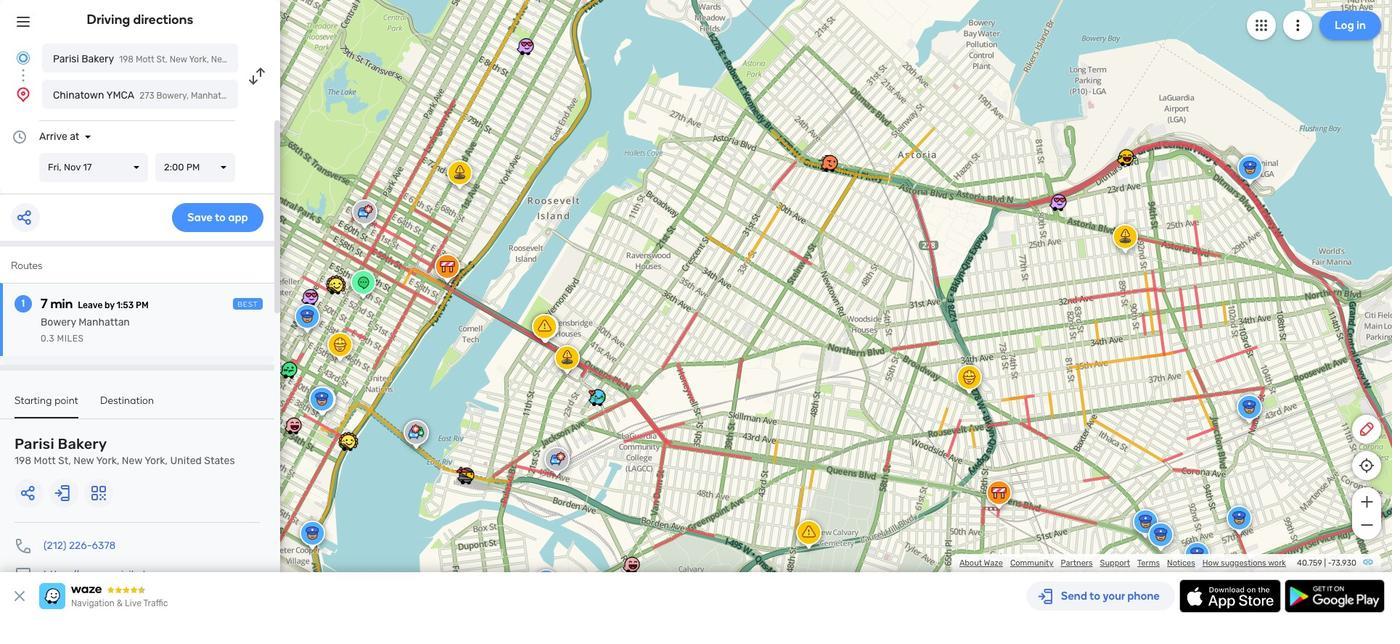 Task type: vqa. For each thing, say whether or not it's contained in the screenshot.
Century City, Los Angeles, CA, USA
no



Task type: locate. For each thing, give the bounding box(es) containing it.
parisi
[[53, 53, 79, 65], [15, 436, 54, 453]]

0.3
[[41, 334, 55, 344]]

1 vertical spatial states
[[268, 91, 295, 101]]

starting
[[15, 395, 52, 407]]

1 vertical spatial united
[[239, 91, 266, 101]]

0 horizontal spatial 198
[[15, 455, 31, 468]]

arrive
[[39, 131, 67, 143]]

min
[[50, 296, 73, 312]]

parisi up chinatown
[[53, 53, 79, 65]]

new
[[170, 54, 187, 65], [211, 54, 229, 65], [73, 455, 94, 468], [122, 455, 142, 468]]

st, down "starting point" 'button' on the left bottom
[[58, 455, 71, 468]]

40.759
[[1298, 559, 1323, 569]]

-
[[1329, 559, 1332, 569]]

clock image
[[11, 129, 28, 146]]

pencil image
[[1358, 421, 1376, 439]]

parisi bakery 198 mott st, new york, new york, united states
[[53, 53, 308, 65], [15, 436, 235, 468]]

parisi bakery 198 mott st, new york, new york, united states down destination button
[[15, 436, 235, 468]]

(212) 226-6378
[[44, 540, 116, 553]]

arrive at
[[39, 131, 79, 143]]

https://www.parisibakery.com link
[[44, 569, 185, 582]]

bakery down driving
[[81, 53, 114, 65]]

0 horizontal spatial pm
[[136, 301, 149, 311]]

traffic
[[143, 599, 168, 609]]

mott
[[136, 54, 154, 65], [34, 455, 56, 468]]

1 horizontal spatial pm
[[186, 162, 200, 173]]

bakery down point
[[58, 436, 107, 453]]

st, up bowery,
[[157, 54, 168, 65]]

parisi down "starting point" 'button' on the left bottom
[[15, 436, 54, 453]]

zoom out image
[[1358, 517, 1376, 534]]

work
[[1269, 559, 1287, 569]]

0 horizontal spatial mott
[[34, 455, 56, 468]]

pm right '2:00'
[[186, 162, 200, 173]]

united
[[253, 54, 280, 65], [239, 91, 266, 101], [170, 455, 202, 468]]

best
[[238, 301, 258, 309]]

1 vertical spatial bakery
[[58, 436, 107, 453]]

miles
[[57, 334, 84, 344]]

partners link
[[1061, 559, 1093, 569]]

link image
[[1363, 557, 1374, 569]]

new up manhattan,
[[211, 54, 229, 65]]

&
[[117, 599, 123, 609]]

1
[[22, 298, 25, 310]]

states
[[282, 54, 308, 65], [268, 91, 295, 101], [204, 455, 235, 468]]

1 vertical spatial 198
[[15, 455, 31, 468]]

states inside chinatown ymca 273 bowery, manhattan, united states
[[268, 91, 295, 101]]

how suggestions work link
[[1203, 559, 1287, 569]]

1 vertical spatial pm
[[136, 301, 149, 311]]

2 vertical spatial united
[[170, 455, 202, 468]]

198 down "starting point" 'button' on the left bottom
[[15, 455, 31, 468]]

mott up 273
[[136, 54, 154, 65]]

2:00
[[164, 162, 184, 173]]

0 horizontal spatial st,
[[58, 455, 71, 468]]

chinatown
[[53, 89, 104, 102]]

york,
[[189, 54, 209, 65], [231, 54, 251, 65], [96, 455, 119, 468], [145, 455, 168, 468]]

location image
[[15, 86, 32, 103]]

6378
[[92, 540, 116, 553]]

x image
[[11, 588, 28, 606]]

notices
[[1168, 559, 1196, 569]]

bowery
[[41, 317, 76, 329]]

navigation
[[71, 599, 115, 609]]

community
[[1011, 559, 1054, 569]]

0 vertical spatial st,
[[157, 54, 168, 65]]

parisi bakery 198 mott st, new york, new york, united states up chinatown ymca 273 bowery, manhattan, united states
[[53, 53, 308, 65]]

terms link
[[1138, 559, 1160, 569]]

(212)
[[44, 540, 66, 553]]

pm
[[186, 162, 200, 173], [136, 301, 149, 311]]

https://www.parisibakery.com
[[44, 569, 185, 582]]

manhattan
[[79, 317, 130, 329]]

mott down "starting point" 'button' on the left bottom
[[34, 455, 56, 468]]

bakery
[[81, 53, 114, 65], [58, 436, 107, 453]]

chinatown ymca 273 bowery, manhattan, united states
[[53, 89, 295, 102]]

0 vertical spatial mott
[[136, 54, 154, 65]]

bowery manhattan 0.3 miles
[[41, 317, 130, 344]]

fri, nov 17 list box
[[39, 153, 148, 182]]

1 vertical spatial mott
[[34, 455, 56, 468]]

new down destination button
[[122, 455, 142, 468]]

0 vertical spatial 198
[[119, 54, 134, 65]]

0 vertical spatial pm
[[186, 162, 200, 173]]

how
[[1203, 559, 1219, 569]]

198
[[119, 54, 134, 65], [15, 455, 31, 468]]

bowery,
[[156, 91, 189, 101]]

pm right 1:53
[[136, 301, 149, 311]]

1 horizontal spatial 198
[[119, 54, 134, 65]]

st,
[[157, 54, 168, 65], [58, 455, 71, 468]]

273
[[140, 91, 154, 101]]

ymca
[[106, 89, 134, 102]]

fri, nov 17
[[48, 162, 92, 173]]

198 up ymca
[[119, 54, 134, 65]]

navigation & live traffic
[[71, 599, 168, 609]]

bakery inside parisi bakery 198 mott st, new york, new york, united states
[[58, 436, 107, 453]]

0 vertical spatial parisi
[[53, 53, 79, 65]]



Task type: describe. For each thing, give the bounding box(es) containing it.
current location image
[[15, 49, 32, 67]]

about
[[960, 559, 982, 569]]

nov
[[64, 162, 81, 173]]

2:00 pm
[[164, 162, 200, 173]]

suggestions
[[1221, 559, 1267, 569]]

226-
[[69, 540, 92, 553]]

about waze community partners support terms notices how suggestions work
[[960, 559, 1287, 569]]

routes
[[11, 260, 42, 272]]

1 vertical spatial parisi
[[15, 436, 54, 453]]

7 min leave by 1:53 pm
[[41, 296, 149, 312]]

at
[[70, 131, 79, 143]]

40.759 | -73.930
[[1298, 559, 1357, 569]]

live
[[125, 599, 141, 609]]

0 vertical spatial states
[[282, 54, 308, 65]]

destination button
[[100, 395, 154, 417]]

7
[[41, 296, 48, 312]]

17
[[83, 162, 92, 173]]

waze
[[984, 559, 1003, 569]]

community link
[[1011, 559, 1054, 569]]

2 vertical spatial states
[[204, 455, 235, 468]]

by
[[105, 301, 115, 311]]

fri,
[[48, 162, 62, 173]]

0 vertical spatial bakery
[[81, 53, 114, 65]]

computer image
[[15, 567, 32, 584]]

manhattan,
[[191, 91, 237, 101]]

notices link
[[1168, 559, 1196, 569]]

|
[[1325, 559, 1327, 569]]

new down point
[[73, 455, 94, 468]]

pm inside 7 min leave by 1:53 pm
[[136, 301, 149, 311]]

call image
[[15, 538, 32, 555]]

1 horizontal spatial mott
[[136, 54, 154, 65]]

starting point
[[15, 395, 78, 407]]

driving
[[87, 12, 130, 28]]

destination
[[100, 395, 154, 407]]

(212) 226-6378 link
[[44, 540, 116, 553]]

0 vertical spatial parisi bakery 198 mott st, new york, new york, united states
[[53, 53, 308, 65]]

partners
[[1061, 559, 1093, 569]]

terms
[[1138, 559, 1160, 569]]

united inside chinatown ymca 273 bowery, manhattan, united states
[[239, 91, 266, 101]]

support link
[[1100, 559, 1130, 569]]

zoom in image
[[1358, 494, 1376, 511]]

directions
[[133, 12, 193, 28]]

0 vertical spatial united
[[253, 54, 280, 65]]

leave
[[78, 301, 103, 311]]

starting point button
[[15, 395, 78, 419]]

new up chinatown ymca 273 bowery, manhattan, united states
[[170, 54, 187, 65]]

about waze link
[[960, 559, 1003, 569]]

1 vertical spatial parisi bakery 198 mott st, new york, new york, united states
[[15, 436, 235, 468]]

2:00 pm list box
[[155, 153, 235, 182]]

1 horizontal spatial st,
[[157, 54, 168, 65]]

driving directions
[[87, 12, 193, 28]]

73.930
[[1332, 559, 1357, 569]]

pm inside list box
[[186, 162, 200, 173]]

1 vertical spatial st,
[[58, 455, 71, 468]]

point
[[55, 395, 78, 407]]

1:53
[[117, 301, 134, 311]]

support
[[1100, 559, 1130, 569]]



